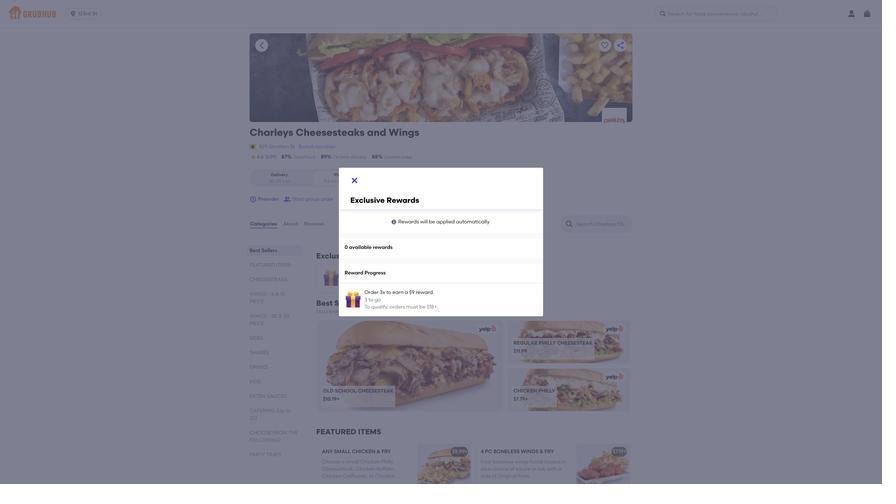 Task type: vqa. For each thing, say whether or not it's contained in the screenshot.
leftmost our
no



Task type: locate. For each thing, give the bounding box(es) containing it.
1 horizontal spatial sellers
[[335, 299, 359, 308]]

- left 6
[[268, 291, 270, 297]]

reward. down all
[[395, 272, 414, 278]]

1 - from the top
[[268, 291, 270, 297]]

wings inside wings - 30 & 50 piece
[[250, 313, 267, 319]]

pc
[[485, 449, 493, 455]]

10
[[281, 291, 285, 297]]

1 horizontal spatial go
[[375, 297, 381, 303]]

0 horizontal spatial cheesesteak
[[358, 388, 394, 394]]

st
[[92, 11, 97, 17], [290, 144, 295, 150]]

piece inside wings - 6 & 10 piece
[[250, 299, 264, 305]]

extra
[[250, 394, 266, 400]]

min down "delivery"
[[283, 179, 290, 184]]

fry
[[382, 449, 391, 455], [545, 449, 554, 455]]

featured items up cheesesteaks
[[250, 262, 291, 268]]

(up
[[277, 408, 285, 414]]

preorder
[[258, 196, 280, 202]]

a
[[384, 272, 387, 278], [405, 290, 408, 296], [342, 459, 345, 465], [559, 466, 562, 472], [385, 481, 389, 484]]

1 horizontal spatial be
[[429, 219, 436, 225]]

best inside best sellers most ordered on grubhub
[[317, 299, 333, 308]]

kids
[[250, 379, 261, 385]]

earn inside order 3x to earn a $9 reward. 3 to go to qualify, orders must be $18+.
[[393, 290, 404, 296]]

1 min from the left
[[283, 179, 290, 184]]

best sellers
[[250, 248, 278, 254]]

1 vertical spatial piece
[[250, 321, 264, 327]]

0 vertical spatial chicken
[[514, 388, 538, 394]]

four
[[481, 459, 492, 465]]

choose
[[250, 430, 272, 436]]

party
[[250, 452, 265, 458]]

1 horizontal spatial rewards image
[[345, 292, 362, 309]]

fry up philly
[[382, 449, 391, 455]]

chicken
[[514, 388, 538, 394], [352, 449, 376, 455]]

to for catering (up to 20)
[[287, 408, 291, 414]]

1 vertical spatial philly
[[539, 388, 556, 394]]

1 vertical spatial cheesesteak
[[358, 388, 394, 394]]

school
[[335, 388, 357, 394]]

earn inside order 3x to earn a $9 reward. 3 to go
[[371, 272, 382, 278]]

or inside 'choose a small chicken philly cheesesteak, chicken buffalo, chicken california, or chicken teriyaki cheesesteak with a side'
[[369, 474, 374, 480]]

& up hand-
[[540, 449, 544, 455]]

+ inside "old school cheesesteak $10.19 +"
[[337, 397, 340, 403]]

order right group
[[321, 196, 334, 202]]

about button
[[283, 212, 299, 237]]

1 vertical spatial reward.
[[416, 290, 435, 296]]

switch location
[[299, 144, 336, 150]]

preorder button
[[250, 193, 280, 206]]

& right 6
[[276, 291, 279, 297]]

1 vertical spatial wings
[[250, 313, 267, 319]]

1 horizontal spatial svg image
[[250, 196, 257, 203]]

or for rub
[[532, 466, 537, 472]]

$9 inside order 3x to earn a $9 reward. 3 to go to qualify, orders must be $18+.
[[410, 290, 415, 296]]

featured
[[250, 262, 275, 268], [317, 428, 357, 437]]

1 vertical spatial with
[[374, 481, 384, 484]]

0 horizontal spatial fry
[[382, 449, 391, 455]]

1 horizontal spatial min
[[351, 179, 359, 184]]

option group containing delivery 20–35 min
[[250, 169, 372, 187]]

sellers inside best sellers most ordered on grubhub
[[335, 299, 359, 308]]

& inside wings - 30 & 50 piece
[[279, 313, 282, 319]]

$9
[[388, 272, 394, 278], [410, 290, 415, 296]]

3x left progress
[[358, 272, 364, 278]]

to right reward
[[365, 272, 370, 278]]

be inside order 3x to earn a $9 reward. 3 to go to qualify, orders must be $18+.
[[420, 304, 426, 310]]

piece
[[250, 299, 264, 305], [250, 321, 264, 327]]

choose a small chicken philly cheesesteak, chicken buffalo, chicken california, or chicken teriyaki cheesesteak with a side
[[322, 459, 406, 484]]

$10.19
[[323, 397, 337, 403]]

reward.
[[395, 272, 414, 278], [416, 290, 435, 296]]

star icon image
[[250, 154, 257, 161]]

87
[[282, 154, 287, 160]]

to inside catering (up to 20)
[[287, 408, 291, 414]]

chicken inside chicken philly $7.79 +
[[514, 388, 538, 394]]

option group
[[250, 169, 372, 187]]

4 pc boneless wings & fry image
[[577, 444, 630, 484]]

- inside wings - 30 & 50 piece
[[268, 313, 270, 319]]

0 horizontal spatial items
[[276, 262, 291, 268]]

wings left 6
[[250, 291, 267, 297]]

cheesesteak
[[342, 481, 373, 484]]

1 horizontal spatial with
[[547, 466, 558, 472]]

philly
[[539, 340, 556, 346], [539, 388, 556, 394]]

0 horizontal spatial be
[[420, 304, 426, 310]]

1 horizontal spatial or
[[532, 466, 537, 472]]

1 vertical spatial best
[[317, 299, 333, 308]]

1 vertical spatial $9
[[410, 290, 415, 296]]

wings - 6 & 10 piece
[[250, 291, 285, 305]]

2 min from the left
[[351, 179, 359, 184]]

1 horizontal spatial st
[[290, 144, 295, 150]]

0 horizontal spatial with
[[374, 481, 384, 484]]

1 vertical spatial st
[[290, 144, 295, 150]]

order left progress
[[343, 272, 357, 278]]

1 vertical spatial earn
[[393, 290, 404, 296]]

drinks
[[250, 364, 268, 371]]

$9 for order 3x to earn a $9 reward. 3 to go to qualify, orders must be $18+.
[[410, 290, 415, 296]]

svg image for preorder
[[250, 196, 257, 203]]

svg image
[[70, 10, 77, 17], [250, 196, 257, 203]]

1 vertical spatial sellers
[[335, 299, 359, 308]]

123rd
[[78, 11, 91, 17]]

1 vertical spatial rewards image
[[345, 292, 362, 309]]

1 horizontal spatial 3x
[[380, 290, 386, 296]]

svg image inside "123rd st" button
[[70, 10, 77, 17]]

2 vertical spatial rewards
[[353, 252, 386, 261]]

chicken up small
[[352, 449, 376, 455]]

wings left the 30
[[250, 313, 267, 319]]

main navigation navigation
[[0, 0, 883, 28]]

items
[[276, 262, 291, 268], [358, 428, 382, 437]]

4
[[481, 449, 484, 455]]

$8.99
[[453, 449, 465, 455]]

3011 stratton st button
[[258, 143, 296, 151]]

0 vertical spatial go
[[353, 279, 359, 285]]

3 for order 3x to earn a $9 reward. 3 to go
[[343, 279, 346, 285]]

3011
[[259, 144, 268, 150]]

0 vertical spatial sellers
[[262, 248, 278, 254]]

- for 30
[[268, 313, 270, 319]]

0 vertical spatial of
[[510, 466, 515, 472]]

1 vertical spatial chicken
[[352, 449, 376, 455]]

123rd st button
[[65, 8, 105, 20]]

1 horizontal spatial $9
[[410, 290, 415, 296]]

1 vertical spatial order
[[365, 290, 379, 296]]

+ inside chicken philly $7.79 +
[[526, 397, 529, 403]]

3 for order 3x to earn a $9 reward. 3 to go to qualify, orders must be $18+.
[[365, 297, 368, 303]]

svg image left '123rd'
[[70, 10, 77, 17]]

0 vertical spatial piece
[[250, 299, 264, 305]]

your
[[481, 466, 492, 472]]

& up buffalo,
[[377, 449, 381, 455]]

save this restaurant image
[[601, 41, 610, 50]]

svg image
[[864, 10, 872, 18], [660, 10, 667, 17], [351, 176, 359, 185], [392, 219, 397, 225]]

& for chicken
[[377, 449, 381, 455]]

svg image left preorder
[[250, 196, 257, 203]]

rewards image left reward
[[323, 270, 340, 287]]

order inside order 3x to earn a $9 reward. 3 to go to qualify, orders must be $18+.
[[365, 290, 379, 296]]

& right the 30
[[279, 313, 282, 319]]

1 horizontal spatial chicken
[[514, 388, 538, 394]]

0 vertical spatial order
[[343, 272, 357, 278]]

2 - from the top
[[268, 313, 270, 319]]

philly inside regular philly cheesesteak $11.99
[[539, 340, 556, 346]]

svg image inside preorder button
[[250, 196, 257, 203]]

3x inside order 3x to earn a $9 reward. 3 to go to qualify, orders must be $18+.
[[380, 290, 386, 296]]

go
[[353, 279, 359, 285], [375, 297, 381, 303]]

featured items up small
[[317, 428, 382, 437]]

or
[[532, 466, 537, 472], [369, 474, 374, 480]]

1 vertical spatial or
[[369, 474, 374, 480]]

0 horizontal spatial or
[[369, 474, 374, 480]]

$18+.
[[427, 304, 439, 310]]

1 horizontal spatial of
[[510, 466, 515, 472]]

$9 inside order 3x to earn a $9 reward. 3 to go
[[388, 272, 394, 278]]

0 horizontal spatial order
[[321, 196, 334, 202]]

sellers for best sellers
[[262, 248, 278, 254]]

$9 right progress
[[388, 272, 394, 278]]

0 horizontal spatial featured items
[[250, 262, 291, 268]]

0 vertical spatial -
[[268, 291, 270, 297]]

1 vertical spatial svg image
[[250, 196, 257, 203]]

featured up small
[[317, 428, 357, 437]]

0 horizontal spatial 3x
[[358, 272, 364, 278]]

30
[[272, 313, 278, 319]]

small
[[346, 459, 359, 465]]

go inside order 3x to earn a $9 reward. 3 to go
[[353, 279, 359, 285]]

3 up to
[[365, 297, 368, 303]]

88
[[372, 154, 378, 160]]

yelp image for chicken philly
[[605, 374, 624, 381]]

order
[[343, 272, 357, 278], [365, 290, 379, 296]]

location
[[316, 144, 336, 150]]

earn right reward
[[371, 272, 382, 278]]

1 horizontal spatial order
[[401, 155, 412, 160]]

0 horizontal spatial earn
[[371, 272, 382, 278]]

reviews button
[[304, 212, 325, 237]]

yelp image for old school cheesesteak
[[478, 326, 497, 333]]

with down buffalo,
[[374, 481, 384, 484]]

of up original
[[510, 466, 515, 472]]

fries.
[[519, 474, 531, 480]]

0 horizontal spatial order
[[343, 272, 357, 278]]

philly inside chicken philly $7.79 +
[[539, 388, 556, 394]]

items up the any small chicken & fry
[[358, 428, 382, 437]]

0 horizontal spatial of
[[492, 474, 497, 480]]

order
[[401, 155, 412, 160], [321, 196, 334, 202]]

0 vertical spatial philly
[[539, 340, 556, 346]]

reward. inside order 3x to earn a $9 reward. 3 to go to qualify, orders must be $18+.
[[416, 290, 435, 296]]

0 horizontal spatial min
[[283, 179, 290, 184]]

$11.99
[[514, 349, 528, 355]]

rewards image
[[323, 270, 340, 287], [345, 292, 362, 309]]

1 vertical spatial be
[[420, 304, 426, 310]]

0 vertical spatial cheesesteak
[[558, 340, 593, 346]]

0 horizontal spatial $9
[[388, 272, 394, 278]]

- for 6
[[268, 291, 270, 297]]

0 vertical spatial be
[[429, 219, 436, 225]]

cheesesteak
[[558, 340, 593, 346], [358, 388, 394, 394]]

be
[[429, 219, 436, 225], [420, 304, 426, 310]]

1 vertical spatial order
[[321, 196, 334, 202]]

-
[[268, 291, 270, 297], [268, 313, 270, 319]]

fry up tossed
[[545, 449, 554, 455]]

0 horizontal spatial rewards image
[[323, 270, 340, 287]]

0 vertical spatial reward.
[[395, 272, 414, 278]]

0 vertical spatial best
[[250, 248, 260, 254]]

wings up hand-
[[521, 449, 539, 455]]

0 horizontal spatial svg image
[[70, 10, 77, 17]]

0 vertical spatial 3
[[343, 279, 346, 285]]

1 horizontal spatial 3
[[365, 297, 368, 303]]

1 vertical spatial items
[[358, 428, 382, 437]]

0 vertical spatial with
[[547, 466, 558, 472]]

3 down reward
[[343, 279, 346, 285]]

1 horizontal spatial earn
[[393, 290, 404, 296]]

on
[[350, 309, 356, 315]]

0 horizontal spatial go
[[353, 279, 359, 285]]

rub
[[538, 466, 546, 472]]

& inside wings - 6 & 10 piece
[[276, 291, 279, 297]]

earn up orders
[[393, 290, 404, 296]]

3 inside order 3x to earn a $9 reward. 3 to go
[[343, 279, 346, 285]]

2 piece from the top
[[250, 321, 264, 327]]

piece inside wings - 30 & 50 piece
[[250, 321, 264, 327]]

rewards image up on
[[345, 292, 362, 309]]

piece up sides
[[250, 321, 264, 327]]

piece up wings - 30 & 50 piece
[[250, 299, 264, 305]]

0 vertical spatial or
[[532, 466, 537, 472]]

1 vertical spatial -
[[268, 313, 270, 319]]

start group order button
[[284, 193, 334, 206]]

or left rub
[[532, 466, 537, 472]]

on
[[333, 155, 339, 160]]

min right '5–15'
[[351, 179, 359, 184]]

- left the 30
[[268, 313, 270, 319]]

yelp image
[[478, 326, 497, 333], [605, 326, 624, 333], [605, 374, 624, 381]]

go inside order 3x to earn a $9 reward. 3 to go to qualify, orders must be $18+.
[[375, 297, 381, 303]]

exclusive
[[351, 196, 385, 205], [317, 252, 351, 261]]

go down reward
[[353, 279, 359, 285]]

wings inside wings - 6 & 10 piece
[[250, 291, 267, 297]]

or up the cheesesteak
[[369, 474, 374, 480]]

cheesesteak inside "old school cheesesteak $10.19 +"
[[358, 388, 394, 394]]

1 vertical spatial of
[[492, 474, 497, 480]]

be left $18+. on the bottom left of the page
[[420, 304, 426, 310]]

$9 up must
[[410, 290, 415, 296]]

chicken down the any small chicken & fry
[[360, 459, 380, 465]]

•
[[338, 179, 340, 184]]

see all 1
[[391, 253, 410, 259]]

reward. up $18+. on the bottom left of the page
[[416, 290, 435, 296]]

1 piece from the top
[[250, 299, 264, 305]]

0 horizontal spatial st
[[92, 11, 97, 17]]

exclusive down 0
[[317, 252, 351, 261]]

be right "will"
[[429, 219, 436, 225]]

0 horizontal spatial sellers
[[262, 248, 278, 254]]

4 pc boneless wings & fry
[[481, 449, 554, 455]]

featured down "best sellers"
[[250, 262, 275, 268]]

sellers up on
[[335, 299, 359, 308]]

reward. inside order 3x to earn a $9 reward. 3 to go
[[395, 272, 414, 278]]

0 vertical spatial featured
[[250, 262, 275, 268]]

order right correct
[[401, 155, 412, 160]]

best up most at the bottom of page
[[317, 299, 333, 308]]

1 vertical spatial 3x
[[380, 290, 386, 296]]

- inside wings - 6 & 10 piece
[[268, 291, 270, 297]]

or inside four boneless wings hand-tossed in your choice of sauce or rub with a side of original fries.
[[532, 466, 537, 472]]

3x inside order 3x to earn a $9 reward. 3 to go
[[358, 272, 364, 278]]

with down tossed
[[547, 466, 558, 472]]

order 3x to earn a $9 reward. 3 to go to qualify, orders must be $18+.
[[365, 290, 439, 310]]

50
[[284, 313, 290, 319]]

best down 'categories' button
[[250, 248, 260, 254]]

items up cheesesteaks
[[276, 262, 291, 268]]

yelp image for regular philly cheesesteak
[[605, 326, 624, 333]]

to
[[365, 304, 370, 310]]

correct
[[384, 155, 400, 160]]

to up orders
[[387, 290, 392, 296]]

piece for wings - 6 & 10 piece
[[250, 299, 264, 305]]

st inside button
[[290, 144, 295, 150]]

0 vertical spatial 3x
[[358, 272, 364, 278]]

3x up qualify,
[[380, 290, 386, 296]]

order inside order 3x to earn a $9 reward. 3 to go
[[343, 272, 357, 278]]

0 vertical spatial st
[[92, 11, 97, 17]]

cheesesteak inside regular philly cheesesteak $11.99
[[558, 340, 593, 346]]

1 vertical spatial featured items
[[317, 428, 382, 437]]

chicken up $7.79
[[514, 388, 538, 394]]

3 inside order 3x to earn a $9 reward. 3 to go to qualify, orders must be $18+.
[[365, 297, 368, 303]]

exclusive down pickup 0.6 mi • 5–15 min
[[351, 196, 385, 205]]

1 horizontal spatial cheesesteak
[[558, 340, 593, 346]]

0 horizontal spatial chicken
[[352, 449, 376, 455]]

go up qualify,
[[375, 297, 381, 303]]

or for chicken
[[369, 474, 374, 480]]

pickup
[[334, 173, 349, 178]]

delivery
[[271, 173, 288, 178]]

1 vertical spatial go
[[375, 297, 381, 303]]

(639)
[[265, 154, 277, 160]]

1 horizontal spatial featured
[[317, 428, 357, 437]]

cheesesteaks
[[296, 126, 365, 138]]

hand-
[[530, 459, 545, 465]]

order up to
[[365, 290, 379, 296]]

1 vertical spatial rewards
[[399, 219, 419, 225]]

search icon image
[[566, 220, 574, 229]]

st up good
[[290, 144, 295, 150]]

wings - 30 & 50 piece
[[250, 313, 290, 327]]

philly for chicken
[[539, 388, 556, 394]]

st right '123rd'
[[92, 11, 97, 17]]

best sellers most ordered on grubhub
[[317, 299, 379, 315]]

0 vertical spatial svg image
[[70, 10, 77, 17]]

0 vertical spatial earn
[[371, 272, 382, 278]]

wings
[[250, 291, 267, 297], [250, 313, 267, 319], [521, 449, 539, 455]]

best
[[250, 248, 260, 254], [317, 299, 333, 308]]

0 horizontal spatial 3
[[343, 279, 346, 285]]

pickup 0.6 mi • 5–15 min
[[324, 173, 359, 184]]

of right side
[[492, 474, 497, 480]]

charleys cheesesteaks and wings
[[250, 126, 420, 138]]

1 vertical spatial exclusive rewards
[[317, 252, 386, 261]]

1 horizontal spatial fry
[[545, 449, 554, 455]]

sellers down 'categories' button
[[262, 248, 278, 254]]

20–35
[[269, 179, 282, 184]]

to right (up
[[287, 408, 291, 414]]

original
[[498, 474, 517, 480]]

3x
[[358, 272, 364, 278], [380, 290, 386, 296]]

0 vertical spatial featured items
[[250, 262, 291, 268]]

0 vertical spatial wings
[[250, 291, 267, 297]]

delivery
[[351, 155, 367, 160]]



Task type: describe. For each thing, give the bounding box(es) containing it.
switch location button
[[298, 143, 336, 151]]

chicken up teriyaki
[[322, 474, 342, 480]]

to for order 3x to earn a $9 reward. 3 to go to qualify, orders must be $18+.
[[387, 290, 392, 296]]

see all 1 button
[[391, 250, 410, 263]]

rewards
[[373, 245, 393, 251]]

cheesesteak,
[[322, 466, 355, 472]]

& for 30
[[279, 313, 282, 319]]

extra sauces
[[250, 394, 287, 400]]

four boneless wings hand-tossed in your choice of sauce or rub with a side of original fries.
[[481, 459, 566, 480]]

regular philly cheesesteak $11.99
[[514, 340, 593, 355]]

start
[[292, 196, 304, 202]]

a inside four boneless wings hand-tossed in your choice of sauce or rub with a side of original fries.
[[559, 466, 562, 472]]

cheesesteaks
[[250, 277, 288, 283]]

choose
[[322, 459, 341, 465]]

1 fry from the left
[[382, 449, 391, 455]]

0
[[345, 245, 348, 251]]

piece for wings - 30 & 50 piece
[[250, 321, 264, 327]]

switch
[[299, 144, 315, 150]]

wings for wings - 30 & 50 piece
[[250, 313, 267, 319]]

grubhub
[[357, 309, 379, 315]]

any small chicken & fry
[[322, 449, 391, 455]]

with inside 'choose a small chicken philly cheesesteak, chicken buffalo, chicken california, or chicken teriyaki cheesesteak with a side'
[[374, 481, 384, 484]]

st inside button
[[92, 11, 97, 17]]

a inside order 3x to earn a $9 reward. 3 to go to qualify, orders must be $18+.
[[405, 290, 408, 296]]

food
[[306, 155, 315, 160]]

89
[[321, 154, 327, 160]]

Search Charleys Cheesesteaks and Wings search field
[[576, 221, 631, 228]]

20)
[[250, 416, 257, 422]]

catering
[[250, 408, 275, 414]]

caret left icon image
[[258, 41, 266, 50]]

chicken down buffalo,
[[375, 474, 395, 480]]

to up to
[[369, 297, 374, 303]]

0 vertical spatial exclusive rewards
[[351, 196, 420, 205]]

svg image for 123rd st
[[70, 10, 77, 17]]

3011 stratton st
[[259, 144, 295, 150]]

0 vertical spatial exclusive
[[351, 196, 385, 205]]

wings for wings - 6 & 10 piece
[[250, 291, 267, 297]]

delivery 20–35 min
[[269, 173, 290, 184]]

go for order 3x to earn a $9 reward. 3 to go
[[353, 279, 359, 285]]

$9 for order 3x to earn a $9 reward. 3 to go
[[388, 272, 394, 278]]

0 vertical spatial rewards
[[387, 196, 420, 205]]

a inside order 3x to earn a $9 reward. 3 to go
[[384, 272, 387, 278]]

all
[[401, 253, 407, 259]]

order 3x to earn a $9 reward. 3 to go
[[343, 272, 414, 285]]

old
[[323, 388, 334, 394]]

the
[[289, 430, 298, 436]]

4.6
[[257, 154, 264, 160]]

boneless
[[494, 449, 520, 455]]

cheesesteak for old school cheesesteak
[[358, 388, 394, 394]]

& for 6
[[276, 291, 279, 297]]

to for order 3x to earn a $9 reward. 3 to go
[[365, 272, 370, 278]]

and
[[367, 126, 387, 138]]

buffalo,
[[377, 466, 395, 472]]

wings
[[389, 126, 420, 138]]

progress
[[365, 270, 386, 276]]

with inside four boneless wings hand-tossed in your choice of sauce or rub with a side of original fries.
[[547, 466, 558, 472]]

ordered
[[329, 309, 349, 315]]

order inside button
[[321, 196, 334, 202]]

mi
[[332, 179, 337, 184]]

charleys cheesesteaks and wings logo image
[[603, 108, 627, 133]]

2 vertical spatial wings
[[521, 449, 539, 455]]

good food
[[293, 155, 315, 160]]

min inside delivery 20–35 min
[[283, 179, 290, 184]]

subscription pass image
[[250, 144, 257, 150]]

most
[[317, 309, 328, 315]]

time
[[340, 155, 350, 160]]

choice
[[493, 466, 509, 472]]

people icon image
[[284, 196, 291, 203]]

$7.19
[[614, 449, 624, 455]]

share icon image
[[617, 41, 625, 50]]

earn for order 3x to earn a $9 reward. 3 to go to qualify, orders must be $18+.
[[393, 290, 404, 296]]

teriyaki
[[322, 481, 340, 484]]

1
[[409, 253, 410, 259]]

applied
[[437, 219, 455, 225]]

6
[[272, 291, 275, 297]]

0 vertical spatial rewards image
[[323, 270, 340, 287]]

following:
[[250, 438, 282, 444]]

save this restaurant button
[[599, 39, 612, 52]]

trays
[[267, 452, 282, 458]]

min inside pickup 0.6 mi • 5–15 min
[[351, 179, 359, 184]]

shakes
[[250, 350, 269, 356]]

0 vertical spatial order
[[401, 155, 412, 160]]

to down reward
[[347, 279, 352, 285]]

reviews
[[305, 221, 324, 227]]

sauce
[[516, 466, 531, 472]]

orders
[[390, 304, 405, 310]]

choose from the following:
[[250, 430, 298, 444]]

catering (up to 20)
[[250, 408, 291, 422]]

$7.79
[[514, 397, 526, 403]]

$7.19 +
[[614, 449, 627, 455]]

best for best sellers most ordered on grubhub
[[317, 299, 333, 308]]

best for best sellers
[[250, 248, 260, 254]]

philly for regular
[[539, 340, 556, 346]]

earn for order 3x to earn a $9 reward. 3 to go
[[371, 272, 382, 278]]

sauces
[[267, 394, 287, 400]]

will
[[421, 219, 428, 225]]

1 horizontal spatial featured items
[[317, 428, 382, 437]]

correct order
[[384, 155, 412, 160]]

wings
[[515, 459, 529, 465]]

reward progress
[[345, 270, 386, 276]]

any
[[322, 449, 333, 455]]

order for order 3x to earn a $9 reward. 3 to go to qualify, orders must be $18+.
[[365, 290, 379, 296]]

on time delivery
[[333, 155, 367, 160]]

small
[[334, 449, 351, 455]]

0 horizontal spatial featured
[[250, 262, 275, 268]]

qualify,
[[372, 304, 389, 310]]

order for order 3x to earn a $9 reward. 3 to go
[[343, 272, 357, 278]]

reward. for order 3x to earn a $9 reward. 3 to go
[[395, 272, 414, 278]]

philly
[[381, 459, 394, 465]]

chicken up california,
[[356, 466, 376, 472]]

3x for order 3x to earn a $9 reward. 3 to go to qualify, orders must be $18+.
[[380, 290, 386, 296]]

go for order 3x to earn a $9 reward. 3 to go to qualify, orders must be $18+.
[[375, 297, 381, 303]]

see
[[391, 253, 400, 259]]

any small chicken & fry image
[[418, 444, 471, 484]]

cheesesteak for regular philly cheesesteak
[[558, 340, 593, 346]]

california,
[[343, 474, 368, 480]]

0 available rewards
[[345, 245, 393, 251]]

sellers for best sellers most ordered on grubhub
[[335, 299, 359, 308]]

1 vertical spatial featured
[[317, 428, 357, 437]]

must
[[407, 304, 419, 310]]

2 fry from the left
[[545, 449, 554, 455]]

1 vertical spatial exclusive
[[317, 252, 351, 261]]

5–15
[[341, 179, 350, 184]]

party trays
[[250, 452, 282, 458]]

reward. for order 3x to earn a $9 reward. 3 to go to qualify, orders must be $18+.
[[416, 290, 435, 296]]

3x for order 3x to earn a $9 reward. 3 to go
[[358, 272, 364, 278]]

in
[[562, 459, 566, 465]]

1 horizontal spatial items
[[358, 428, 382, 437]]

regular
[[514, 340, 538, 346]]

0 vertical spatial items
[[276, 262, 291, 268]]



